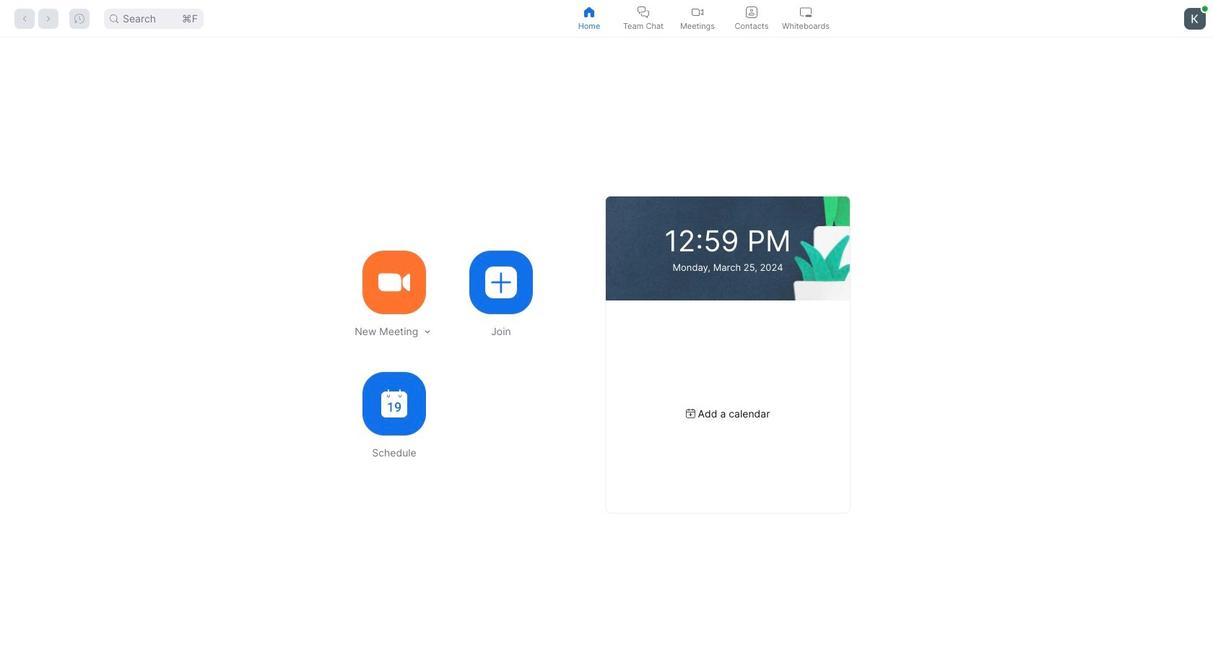 Task type: describe. For each thing, give the bounding box(es) containing it.
calendar add calendar image
[[686, 409, 696, 418]]

magnifier image
[[110, 14, 119, 23]]

video camera on image
[[379, 266, 410, 298]]

schedule image
[[382, 389, 408, 418]]

online image
[[1203, 6, 1209, 11]]

home small image
[[584, 6, 595, 18]]

home small image
[[584, 6, 595, 18]]



Task type: vqa. For each thing, say whether or not it's contained in the screenshot.
the Home Small image
yes



Task type: locate. For each thing, give the bounding box(es) containing it.
plus squircle image
[[486, 266, 517, 298]]

video on image
[[692, 6, 704, 18], [692, 6, 704, 18]]

tab list
[[563, 0, 834, 37]]

team chat image
[[638, 6, 650, 18], [638, 6, 650, 18]]

video camera on image
[[379, 266, 410, 298]]

plus squircle image
[[486, 266, 517, 298]]

whiteboard small image
[[801, 6, 812, 18], [801, 6, 812, 18]]

profile contact image
[[746, 6, 758, 18], [746, 6, 758, 18]]

tab panel
[[0, 38, 1214, 671]]

chevron down small image
[[423, 327, 433, 337]]

online image
[[1203, 6, 1209, 11]]

magnifier image
[[110, 14, 119, 23]]

calendar add calendar image
[[686, 409, 696, 418]]

chevron down small image
[[423, 327, 433, 337]]



